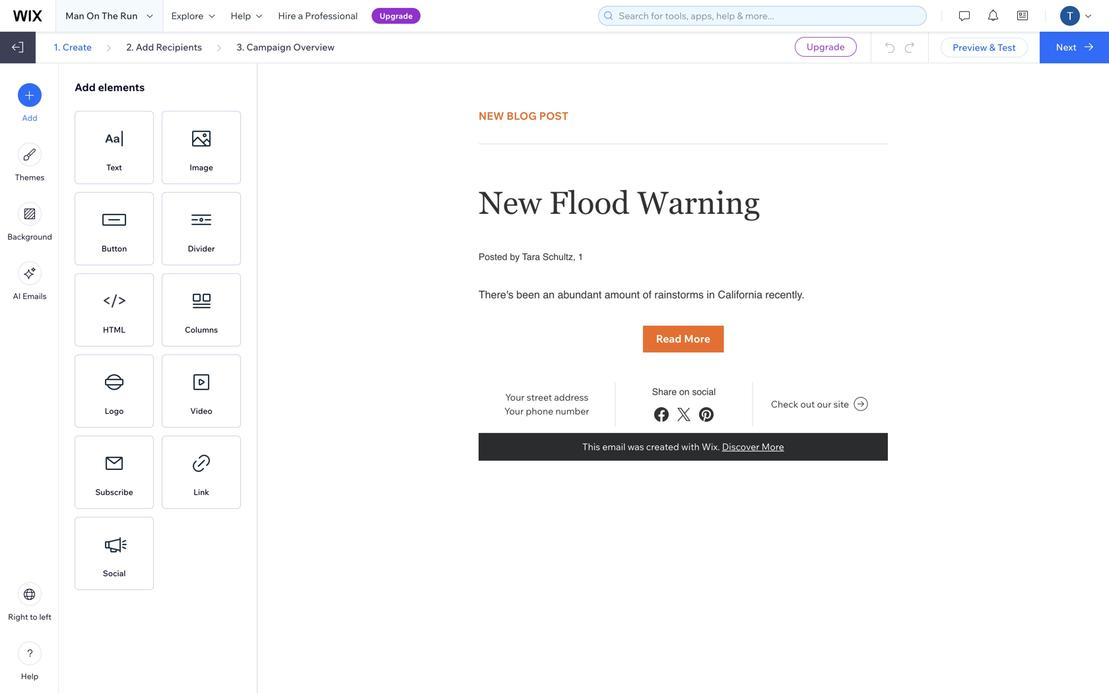 Task type: locate. For each thing, give the bounding box(es) containing it.
new
[[479, 185, 542, 221]]

social
[[693, 387, 716, 398]]

0 horizontal spatial add
[[22, 113, 37, 123]]

preview & test
[[953, 42, 1017, 53]]

ai emails
[[13, 291, 47, 301]]

0 vertical spatial add
[[136, 41, 154, 53]]

this email was created with wix.
[[583, 441, 721, 453]]

2 vertical spatial add
[[22, 113, 37, 123]]

run
[[120, 10, 138, 21]]

your street address link
[[506, 392, 589, 403]]

1 horizontal spatial help
[[231, 10, 251, 21]]

0 vertical spatial help button
[[223, 0, 270, 32]]

1 horizontal spatial help button
[[223, 0, 270, 32]]

discover more
[[723, 441, 785, 453]]

1.
[[54, 41, 61, 53]]

subscribe
[[95, 488, 133, 497]]

posted
[[479, 252, 508, 262]]

upgrade
[[380, 11, 413, 21], [807, 41, 846, 53]]

there's
[[479, 289, 514, 301]]

your left phone
[[505, 406, 524, 417]]

explore
[[171, 10, 204, 21]]

read more
[[657, 332, 711, 346]]

check
[[772, 399, 799, 410]]

Search for tools, apps, help & more... field
[[615, 7, 923, 25]]

2. add recipients
[[126, 41, 202, 53]]

out
[[801, 399, 816, 410]]

1 horizontal spatial add
[[75, 81, 96, 94]]

man
[[65, 10, 84, 21]]

read
[[657, 332, 682, 346]]

rainstorms
[[655, 289, 704, 301]]

add up themes button
[[22, 113, 37, 123]]

1 vertical spatial help
[[21, 672, 38, 682]]

1 vertical spatial your
[[505, 406, 524, 417]]

help button
[[223, 0, 270, 32], [18, 642, 42, 682]]

an
[[543, 289, 555, 301]]

text
[[106, 163, 122, 172]]

‌
[[721, 441, 721, 453]]

2. add recipients link
[[126, 41, 202, 53]]

your left street
[[506, 392, 525, 403]]

help
[[231, 10, 251, 21], [21, 672, 38, 682]]

share on pinterest image
[[698, 406, 716, 424]]

1 vertical spatial add
[[75, 81, 96, 94]]

add left elements
[[75, 81, 96, 94]]

our
[[818, 399, 832, 410]]

1 vertical spatial help button
[[18, 642, 42, 682]]

test
[[998, 42, 1017, 53]]

upgrade button right professional
[[372, 8, 421, 24]]

upgrade right professional
[[380, 11, 413, 21]]

elements
[[98, 81, 145, 94]]

help down right to left
[[21, 672, 38, 682]]

upgrade button
[[372, 8, 421, 24], [795, 37, 857, 57]]

0 horizontal spatial upgrade
[[380, 11, 413, 21]]

schultz,
[[543, 252, 576, 262]]

of
[[643, 289, 652, 301]]

1 vertical spatial upgrade
[[807, 41, 846, 53]]

add for add elements
[[75, 81, 96, 94]]

0 horizontal spatial help button
[[18, 642, 42, 682]]

help button down right to left
[[18, 642, 42, 682]]

man on the run
[[65, 10, 138, 21]]

amount
[[605, 289, 640, 301]]

share
[[653, 387, 677, 398]]

your street address your phone number
[[505, 392, 590, 417]]

your
[[506, 392, 525, 403], [505, 406, 524, 417]]

image
[[190, 163, 213, 172]]

1 horizontal spatial upgrade button
[[795, 37, 857, 57]]

columns
[[185, 325, 218, 335]]

phone
[[526, 406, 554, 417]]

add inside button
[[22, 113, 37, 123]]

add
[[136, 41, 154, 53], [75, 81, 96, 94], [22, 113, 37, 123]]

emails
[[23, 291, 47, 301]]

0 vertical spatial upgrade button
[[372, 8, 421, 24]]

logo
[[105, 406, 124, 416]]

2 horizontal spatial add
[[136, 41, 154, 53]]

3.
[[237, 41, 245, 53]]

0 vertical spatial help
[[231, 10, 251, 21]]

preview & test button
[[942, 38, 1029, 57]]

divider
[[188, 244, 215, 254]]

share on social
[[653, 387, 716, 398]]

html
[[103, 325, 126, 335]]

professional
[[305, 10, 358, 21]]

upgrade down search for tools, apps, help & more... field
[[807, 41, 846, 53]]

upgrade button down search for tools, apps, help & more... field
[[795, 37, 857, 57]]

this email was created with wix. ‌ discover more
[[583, 441, 785, 453]]

been
[[517, 289, 540, 301]]

help up 3.
[[231, 10, 251, 21]]

add right '2.'
[[136, 41, 154, 53]]

hire a professional
[[278, 10, 358, 21]]

posted by tara schultz, 1
[[479, 252, 584, 262]]

to
[[30, 612, 38, 622]]

help button up 3.
[[223, 0, 270, 32]]

address
[[555, 392, 589, 403]]

site
[[834, 399, 850, 410]]



Task type: describe. For each thing, give the bounding box(es) containing it.
3. campaign overview
[[237, 41, 335, 53]]

0 vertical spatial your
[[506, 392, 525, 403]]

by
[[510, 252, 520, 262]]

recipients
[[156, 41, 202, 53]]

add for add
[[22, 113, 37, 123]]

recently.
[[766, 289, 805, 301]]

video
[[190, 406, 213, 416]]

number
[[556, 406, 590, 417]]

0 horizontal spatial help
[[21, 672, 38, 682]]

check out our site
[[772, 399, 850, 410]]

the
[[102, 10, 118, 21]]

background
[[7, 232, 52, 242]]

hire
[[278, 10, 296, 21]]

1 horizontal spatial upgrade
[[807, 41, 846, 53]]

background button
[[7, 202, 52, 242]]

your phone number link
[[505, 406, 590, 417]]

tara
[[523, 252, 541, 262]]

0 horizontal spatial upgrade button
[[372, 8, 421, 24]]

discover more link
[[723, 441, 785, 453]]

right to left
[[8, 612, 51, 622]]

next
[[1057, 41, 1077, 53]]

on
[[680, 387, 690, 398]]

there's been an abundant amount of rainstorms in california recently.
[[479, 289, 805, 301]]

ai
[[13, 291, 21, 301]]

ai emails button
[[13, 262, 47, 301]]

add button
[[18, 83, 42, 123]]

on
[[86, 10, 100, 21]]

next button
[[1040, 32, 1110, 63]]

check out our site link
[[772, 397, 869, 413]]

new flood warning
[[479, 185, 761, 221]]

more
[[685, 332, 711, 346]]

1
[[579, 252, 584, 262]]

add elements
[[75, 81, 145, 94]]

street
[[527, 392, 552, 403]]

3. campaign overview link
[[237, 41, 335, 53]]

1 vertical spatial upgrade button
[[795, 37, 857, 57]]

read more link
[[643, 326, 724, 352]]

link
[[194, 488, 209, 497]]

right
[[8, 612, 28, 622]]

themes button
[[15, 143, 45, 182]]

preview
[[953, 42, 988, 53]]

right to left button
[[8, 583, 51, 622]]

share on facebook image
[[653, 406, 671, 424]]

0 vertical spatial upgrade
[[380, 11, 413, 21]]

social
[[103, 569, 126, 579]]

hire a professional link
[[270, 0, 366, 32]]

warning
[[638, 185, 761, 221]]

flood
[[550, 185, 630, 221]]

&
[[990, 42, 996, 53]]

campaign
[[247, 41, 291, 53]]

abundant
[[558, 289, 602, 301]]

in
[[707, 289, 715, 301]]

1. create
[[54, 41, 92, 53]]

button
[[102, 244, 127, 254]]

overview
[[293, 41, 335, 53]]

themes
[[15, 172, 45, 182]]

create
[[63, 41, 92, 53]]

california
[[718, 289, 763, 301]]

2.
[[126, 41, 134, 53]]

left
[[39, 612, 51, 622]]

a
[[298, 10, 303, 21]]

share on x (twitter) image
[[675, 406, 694, 424]]

1. create link
[[54, 41, 92, 53]]



Task type: vqa. For each thing, say whether or not it's contained in the screenshot.
leads
no



